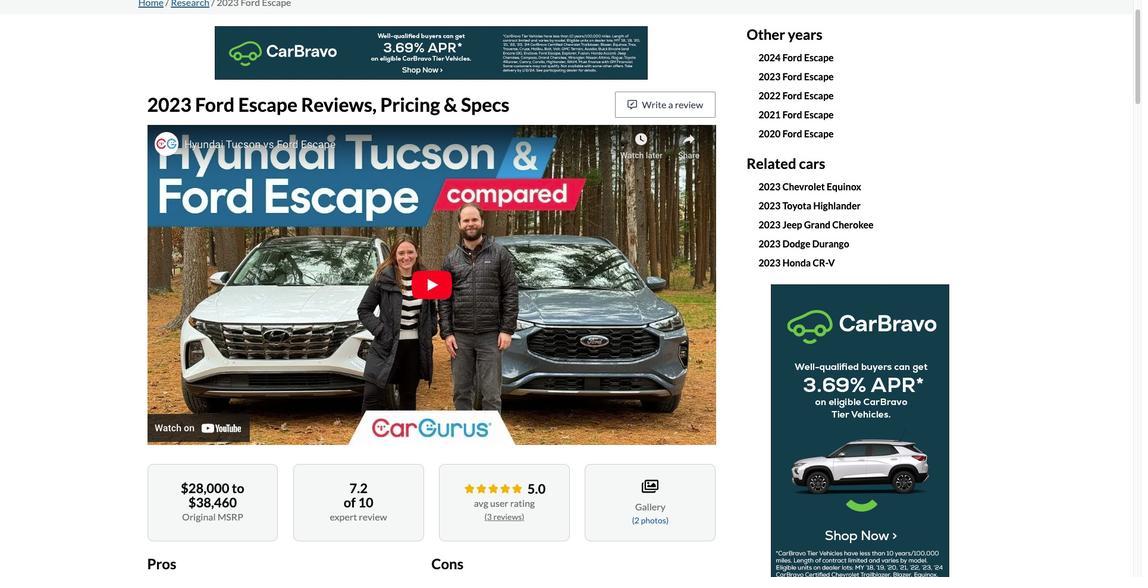 Task type: locate. For each thing, give the bounding box(es) containing it.
review
[[675, 99, 703, 110], [359, 511, 387, 522]]

jeep
[[783, 219, 802, 230]]

user
[[490, 497, 509, 509]]

7.2 of 10 expert review
[[330, 480, 387, 522]]

7.2
[[350, 480, 368, 496]]

2022
[[759, 90, 781, 101]]

other years
[[747, 26, 823, 43]]

escape
[[804, 52, 834, 63], [804, 71, 834, 82], [804, 90, 834, 101], [238, 93, 298, 116], [804, 109, 834, 120], [804, 128, 834, 139]]

2023 chevrolet equinox link
[[759, 181, 862, 192]]

(3
[[485, 512, 492, 522]]

avg user rating (3 reviews)
[[474, 497, 535, 522]]

1 vertical spatial advertisement region
[[771, 284, 950, 577]]

1 vertical spatial review
[[359, 511, 387, 522]]

1 horizontal spatial advertisement region
[[771, 284, 950, 577]]

ford for 2020 ford escape
[[783, 128, 803, 139]]

escape for 2023 ford escape reviews, pricing & specs
[[238, 93, 298, 116]]

ford
[[783, 52, 803, 63], [783, 71, 803, 82], [783, 90, 803, 101], [195, 93, 235, 116], [783, 109, 803, 120], [783, 128, 803, 139]]

2023 jeep grand cherokee
[[759, 219, 874, 230]]

of
[[344, 494, 356, 510]]

reviews,
[[301, 93, 377, 116]]

2024
[[759, 52, 781, 63]]

2023 ford escape link
[[759, 71, 834, 82]]

2023 toyota highlander link
[[759, 200, 861, 211]]

2023 dodge durango link
[[759, 238, 850, 249]]

1 horizontal spatial review
[[675, 99, 703, 110]]

cr-
[[813, 257, 828, 268]]

2022 ford escape link
[[759, 90, 834, 101]]

2023 for 2023 dodge durango
[[759, 238, 781, 249]]

expert
[[330, 511, 357, 522]]

escape for 2020 ford escape
[[804, 128, 834, 139]]

ford for 2021 ford escape
[[783, 109, 803, 120]]

reviews)
[[494, 512, 524, 522]]

2024 ford escape
[[759, 52, 834, 63]]

advertisement region
[[215, 26, 648, 80], [771, 284, 950, 577]]

grand
[[804, 219, 831, 230]]

write a review
[[642, 99, 703, 110]]

0 horizontal spatial advertisement region
[[215, 26, 648, 80]]

gallery (2 photos)
[[632, 501, 669, 525]]

v
[[828, 257, 835, 268]]

0 vertical spatial review
[[675, 99, 703, 110]]

$38,460
[[188, 494, 237, 510]]

2020
[[759, 128, 781, 139]]

0 horizontal spatial review
[[359, 511, 387, 522]]

years
[[788, 26, 823, 43]]

pricing
[[380, 93, 440, 116]]

honda
[[783, 257, 811, 268]]

toyota
[[783, 200, 812, 211]]

ford for 2024 ford escape
[[783, 52, 803, 63]]

pros
[[147, 555, 176, 572]]

ford for 2023 ford escape
[[783, 71, 803, 82]]

5.0
[[528, 481, 546, 497]]

review right a
[[675, 99, 703, 110]]

avg
[[474, 497, 489, 509]]

2023
[[759, 71, 781, 82], [147, 93, 191, 116], [759, 181, 781, 192], [759, 200, 781, 211], [759, 219, 781, 230], [759, 238, 781, 249], [759, 257, 781, 268]]

2021 ford escape
[[759, 109, 834, 120]]

&
[[444, 93, 457, 116]]

2021
[[759, 109, 781, 120]]

review inside 7.2 of 10 expert review
[[359, 511, 387, 522]]

review down 10 at the left
[[359, 511, 387, 522]]



Task type: describe. For each thing, give the bounding box(es) containing it.
other
[[747, 26, 785, 43]]

write
[[642, 99, 667, 110]]

2023 for 2023 jeep grand cherokee
[[759, 219, 781, 230]]

2020 ford escape link
[[759, 128, 834, 139]]

2023 honda cr-v link
[[759, 257, 835, 268]]

2023 ford escape reviews, pricing & specs
[[147, 93, 510, 116]]

2023 dodge durango
[[759, 238, 850, 249]]

escape for 2023 ford escape
[[804, 71, 834, 82]]

escape for 2024 ford escape
[[804, 52, 834, 63]]

a
[[668, 99, 673, 110]]

2024 ford escape link
[[759, 52, 834, 63]]

comment alt edit image
[[628, 100, 637, 109]]

specs
[[461, 93, 510, 116]]

msrp
[[218, 511, 243, 522]]

2023 for 2023 honda cr-v
[[759, 257, 781, 268]]

photos)
[[641, 515, 669, 525]]

2023 for 2023 ford escape reviews, pricing & specs
[[147, 93, 191, 116]]

related
[[747, 155, 797, 172]]

cons
[[432, 555, 464, 572]]

ford for 2022 ford escape
[[783, 90, 803, 101]]

2023 for 2023 ford escape
[[759, 71, 781, 82]]

2023 ford escape
[[759, 71, 834, 82]]

durango
[[813, 238, 850, 249]]

2023 for 2023 toyota highlander
[[759, 200, 781, 211]]

2023 jeep grand cherokee link
[[759, 219, 874, 230]]

cars
[[799, 155, 826, 172]]

10
[[358, 494, 373, 510]]

escape for 2022 ford escape
[[804, 90, 834, 101]]

2023 for 2023 chevrolet equinox
[[759, 181, 781, 192]]

ford for 2023 ford escape reviews, pricing & specs
[[195, 93, 235, 116]]

escape for 2021 ford escape
[[804, 109, 834, 120]]

images image
[[642, 479, 659, 494]]

chevrolet
[[783, 181, 825, 192]]

highlander
[[814, 200, 861, 211]]

2023 chevrolet equinox
[[759, 181, 862, 192]]

cherokee
[[833, 219, 874, 230]]

related cars
[[747, 155, 826, 172]]

write a review button
[[615, 92, 716, 118]]

2023 honda cr-v
[[759, 257, 835, 268]]

dodge
[[783, 238, 811, 249]]

2022 ford escape
[[759, 90, 834, 101]]

equinox
[[827, 181, 862, 192]]

2023 toyota highlander
[[759, 200, 861, 211]]

0 vertical spatial advertisement region
[[215, 26, 648, 80]]

(2
[[632, 515, 640, 525]]

$28,000
[[181, 480, 229, 496]]

rating
[[510, 497, 535, 509]]

original
[[182, 511, 216, 522]]

(3 reviews) link
[[485, 512, 524, 522]]

to
[[232, 480, 244, 496]]

$28,000 to $38,460 original msrp
[[181, 480, 244, 522]]

2020 ford escape
[[759, 128, 834, 139]]

gallery
[[635, 501, 666, 512]]

review inside button
[[675, 99, 703, 110]]

2021 ford escape link
[[759, 109, 834, 120]]



Task type: vqa. For each thing, say whether or not it's contained in the screenshot.
No
no



